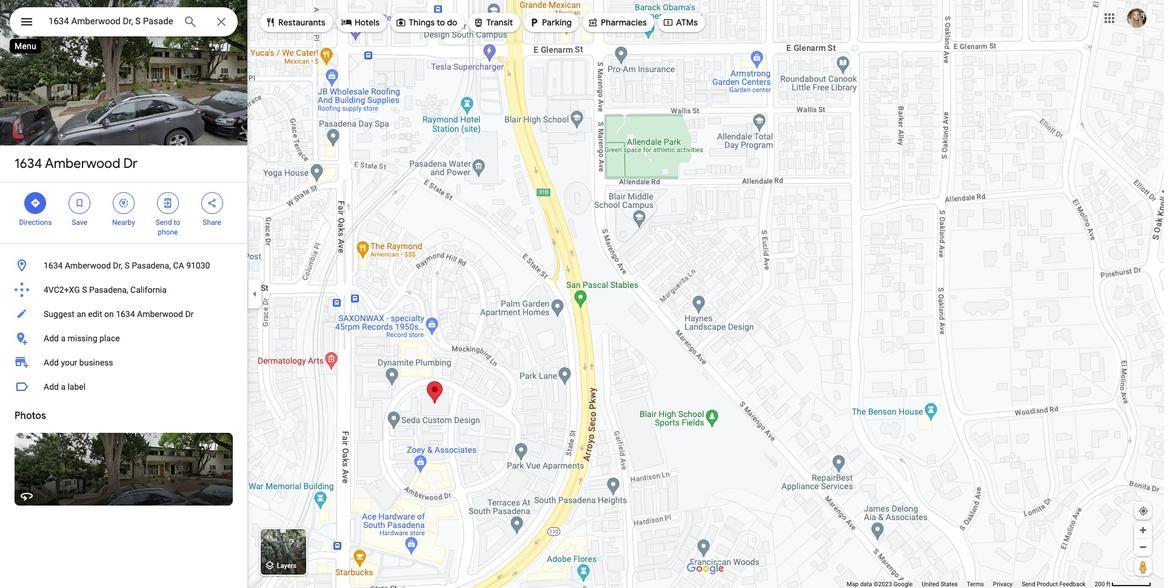 Task type: vqa. For each thing, say whether or not it's contained in the screenshot.
Passenger assistance button
no



Task type: describe. For each thing, give the bounding box(es) containing it.

[[74, 197, 85, 210]]

 hotels
[[341, 16, 380, 29]]

add your business link
[[0, 351, 247, 375]]


[[396, 16, 407, 29]]

add for add a label
[[44, 382, 59, 392]]

map data ©2023 google
[[847, 581, 913, 588]]

directions
[[19, 218, 52, 227]]

add a missing place button
[[0, 326, 247, 351]]

suggest an edit on 1634 amberwood dr
[[44, 309, 194, 319]]

amberwood for dr,
[[65, 261, 111, 271]]

save
[[72, 218, 87, 227]]

do
[[447, 17, 458, 28]]

4vc2+xg
[[44, 285, 80, 295]]

2 horizontal spatial 1634
[[116, 309, 135, 319]]

1 vertical spatial s
[[82, 285, 87, 295]]

200 ft
[[1095, 581, 1111, 588]]


[[207, 197, 218, 210]]

send for send to phone
[[156, 218, 172, 227]]

send product feedback
[[1022, 581, 1086, 588]]

dr inside button
[[185, 309, 194, 319]]

a for missing
[[61, 334, 66, 343]]

ca
[[173, 261, 184, 271]]

united states
[[922, 581, 958, 588]]

hotels
[[355, 17, 380, 28]]

phone
[[158, 228, 178, 237]]

91030
[[186, 261, 210, 271]]

footer inside 'google maps' element
[[847, 581, 1095, 588]]

feedback
[[1060, 581, 1086, 588]]

business
[[79, 358, 113, 368]]

0 horizontal spatial pasadena,
[[89, 285, 128, 295]]

1634 for 1634 amberwood dr
[[15, 155, 42, 172]]

zoom out image
[[1139, 543, 1148, 552]]

transit
[[487, 17, 513, 28]]


[[265, 16, 276, 29]]


[[19, 13, 34, 30]]

1634 amberwood dr main content
[[0, 0, 247, 588]]

200
[[1095, 581, 1105, 588]]

show your location image
[[1139, 506, 1150, 517]]

place
[[99, 334, 120, 343]]

united
[[922, 581, 940, 588]]


[[118, 197, 129, 210]]

google
[[894, 581, 913, 588]]

states
[[941, 581, 958, 588]]

add a label
[[44, 382, 86, 392]]

united states button
[[922, 581, 958, 588]]

 pharmacies
[[588, 16, 647, 29]]

dr,
[[113, 261, 123, 271]]

california
[[130, 285, 167, 295]]



Task type: locate. For each thing, give the bounding box(es) containing it.
share
[[203, 218, 221, 227]]

collapse side panel image
[[248, 288, 261, 301]]

footer containing map data ©2023 google
[[847, 581, 1095, 588]]

send for send product feedback
[[1022, 581, 1036, 588]]

0 vertical spatial add
[[44, 334, 59, 343]]

atms
[[676, 17, 698, 28]]

send up the phone
[[156, 218, 172, 227]]

0 vertical spatial amberwood
[[45, 155, 120, 172]]

1634 amberwood dr
[[15, 155, 138, 172]]

1 vertical spatial to
[[174, 218, 180, 227]]

a
[[61, 334, 66, 343], [61, 382, 66, 392]]


[[341, 16, 352, 29]]

terms
[[967, 581, 984, 588]]

add for add your business
[[44, 358, 59, 368]]

200 ft button
[[1095, 581, 1152, 588]]

4vc2+xg s pasadena, california
[[44, 285, 167, 295]]

1 horizontal spatial s
[[125, 261, 130, 271]]

send to phone
[[156, 218, 180, 237]]

 transit
[[473, 16, 513, 29]]

add for add a missing place
[[44, 334, 59, 343]]

2 vertical spatial 1634
[[116, 309, 135, 319]]

0 vertical spatial send
[[156, 218, 172, 227]]

 search field
[[10, 7, 238, 39]]

on
[[104, 309, 114, 319]]

to inside the  things to do
[[437, 17, 445, 28]]

google maps element
[[0, 0, 1165, 588]]

privacy button
[[994, 581, 1013, 588]]

none field inside "1634 amberwood dr, s pasadena, ca 91030" field
[[49, 14, 173, 29]]

1634 up the 4vc2+xg
[[44, 261, 63, 271]]

amberwood for dr
[[45, 155, 120, 172]]

privacy
[[994, 581, 1013, 588]]

terms button
[[967, 581, 984, 588]]

1 vertical spatial dr
[[185, 309, 194, 319]]

0 vertical spatial pasadena,
[[132, 261, 171, 271]]

send inside button
[[1022, 581, 1036, 588]]

 atms
[[663, 16, 698, 29]]

 things to do
[[396, 16, 458, 29]]

 parking
[[529, 16, 572, 29]]

0 horizontal spatial s
[[82, 285, 87, 295]]

a inside add a missing place button
[[61, 334, 66, 343]]

1634 amberwood dr, s pasadena, ca 91030 button
[[0, 254, 247, 278]]

1 vertical spatial send
[[1022, 581, 1036, 588]]

None field
[[49, 14, 173, 29]]

1 vertical spatial a
[[61, 382, 66, 392]]

 button
[[10, 7, 44, 39]]

s
[[125, 261, 130, 271], [82, 285, 87, 295]]

to inside send to phone
[[174, 218, 180, 227]]

zoom in image
[[1139, 526, 1148, 535]]

product
[[1037, 581, 1059, 588]]

add a missing place
[[44, 334, 120, 343]]

2 vertical spatial amberwood
[[137, 309, 183, 319]]

send inside send to phone
[[156, 218, 172, 227]]

add left your
[[44, 358, 59, 368]]


[[473, 16, 484, 29]]

 restaurants
[[265, 16, 326, 29]]

amberwood
[[45, 155, 120, 172], [65, 261, 111, 271], [137, 309, 183, 319]]

1634 Amberwood Dr, S Pasadena, CA 91030 field
[[10, 7, 238, 36]]

add
[[44, 334, 59, 343], [44, 358, 59, 368], [44, 382, 59, 392]]

dr down 91030
[[185, 309, 194, 319]]

1 a from the top
[[61, 334, 66, 343]]

add down suggest
[[44, 334, 59, 343]]


[[162, 197, 173, 210]]

s right dr,
[[125, 261, 130, 271]]

1 horizontal spatial pasadena,
[[132, 261, 171, 271]]

pasadena, up on
[[89, 285, 128, 295]]

footer
[[847, 581, 1095, 588]]

ft
[[1107, 581, 1111, 588]]

amberwood up 4vc2+xg s pasadena, california
[[65, 261, 111, 271]]

add your business
[[44, 358, 113, 368]]

things
[[409, 17, 435, 28]]


[[529, 16, 540, 29]]

s right the 4vc2+xg
[[82, 285, 87, 295]]

1 vertical spatial 1634
[[44, 261, 63, 271]]

missing
[[68, 334, 97, 343]]

1634 right on
[[116, 309, 135, 319]]

1634
[[15, 155, 42, 172], [44, 261, 63, 271], [116, 309, 135, 319]]

add a label button
[[0, 375, 247, 399]]

1 horizontal spatial send
[[1022, 581, 1036, 588]]

1634 up 
[[15, 155, 42, 172]]

2 a from the top
[[61, 382, 66, 392]]

0 vertical spatial a
[[61, 334, 66, 343]]

send
[[156, 218, 172, 227], [1022, 581, 1036, 588]]

dr
[[123, 155, 138, 172], [185, 309, 194, 319]]

2 vertical spatial add
[[44, 382, 59, 392]]

0 horizontal spatial 1634
[[15, 155, 42, 172]]

0 horizontal spatial dr
[[123, 155, 138, 172]]

amberwood down california
[[137, 309, 183, 319]]

1 vertical spatial pasadena,
[[89, 285, 128, 295]]


[[30, 197, 41, 210]]

4vc2+xg s pasadena, california button
[[0, 278, 247, 302]]

google account: michelle dermenjian  
(michelle.dermenjian@adept.ai) image
[[1128, 8, 1147, 28]]

1634 amberwood dr, s pasadena, ca 91030
[[44, 261, 210, 271]]

1634 for 1634 amberwood dr, s pasadena, ca 91030
[[44, 261, 63, 271]]


[[588, 16, 599, 29]]

nearby
[[112, 218, 135, 227]]

photos
[[15, 410, 46, 422]]

send product feedback button
[[1022, 581, 1086, 588]]

amberwood up  at top
[[45, 155, 120, 172]]

0 vertical spatial 1634
[[15, 155, 42, 172]]

pasadena, up california
[[132, 261, 171, 271]]

layers
[[277, 563, 297, 570]]

1 horizontal spatial 1634
[[44, 261, 63, 271]]


[[663, 16, 674, 29]]

pasadena,
[[132, 261, 171, 271], [89, 285, 128, 295]]

restaurants
[[278, 17, 326, 28]]

1 horizontal spatial dr
[[185, 309, 194, 319]]

0 vertical spatial s
[[125, 261, 130, 271]]

0 vertical spatial dr
[[123, 155, 138, 172]]

parking
[[542, 17, 572, 28]]

1 vertical spatial add
[[44, 358, 59, 368]]

to
[[437, 17, 445, 28], [174, 218, 180, 227]]

0 vertical spatial to
[[437, 17, 445, 28]]

your
[[61, 358, 77, 368]]

send left product
[[1022, 581, 1036, 588]]

1 horizontal spatial to
[[437, 17, 445, 28]]

actions for 1634 amberwood dr region
[[0, 183, 247, 243]]

a left label
[[61, 382, 66, 392]]

pharmacies
[[601, 17, 647, 28]]

suggest an edit on 1634 amberwood dr button
[[0, 302, 247, 326]]

edit
[[88, 309, 102, 319]]

map
[[847, 581, 859, 588]]

a left missing
[[61, 334, 66, 343]]

©2023
[[874, 581, 892, 588]]

suggest
[[44, 309, 75, 319]]

to left the do on the top of the page
[[437, 17, 445, 28]]

2 add from the top
[[44, 358, 59, 368]]

an
[[77, 309, 86, 319]]

to up the phone
[[174, 218, 180, 227]]

0 horizontal spatial to
[[174, 218, 180, 227]]

1 add from the top
[[44, 334, 59, 343]]

a inside add a label button
[[61, 382, 66, 392]]

add left label
[[44, 382, 59, 392]]

dr up  at the top left of the page
[[123, 155, 138, 172]]

1 vertical spatial amberwood
[[65, 261, 111, 271]]

label
[[68, 382, 86, 392]]

a for label
[[61, 382, 66, 392]]

0 horizontal spatial send
[[156, 218, 172, 227]]

show street view coverage image
[[1135, 558, 1153, 576]]

3 add from the top
[[44, 382, 59, 392]]

data
[[861, 581, 873, 588]]



